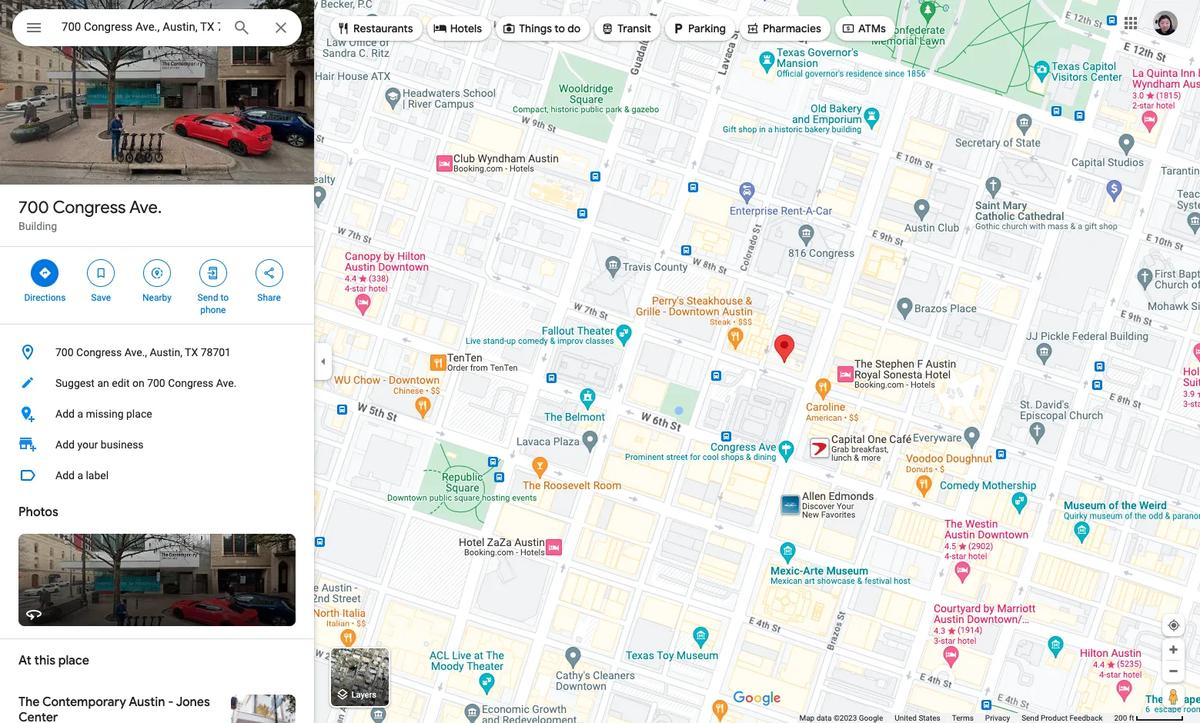 Task type: describe. For each thing, give the bounding box(es) containing it.

[[150, 265, 164, 282]]

add for add your business
[[55, 439, 75, 451]]

do
[[568, 22, 581, 35]]


[[672, 20, 685, 37]]

phone
[[200, 305, 226, 316]]

edit
[[112, 377, 130, 390]]

ave. inside the suggest an edit on 700 congress ave. button
[[216, 377, 237, 390]]

building
[[18, 220, 57, 233]]

transit
[[618, 22, 652, 35]]

terms button
[[952, 714, 974, 724]]

none field inside 700 congress ave., austin, tx 78701 field
[[62, 18, 220, 36]]

send product feedback
[[1022, 715, 1103, 723]]

this
[[34, 654, 56, 669]]


[[94, 265, 108, 282]]

google
[[859, 715, 883, 723]]


[[25, 17, 43, 39]]

an
[[97, 377, 109, 390]]

 parking
[[672, 20, 726, 37]]

add for add a missing place
[[55, 408, 75, 420]]

google account: michele murakami  
(michele.murakami@adept.ai) image
[[1154, 10, 1178, 35]]

a for missing
[[77, 408, 83, 420]]

send product feedback button
[[1022, 714, 1103, 724]]

700 congress ave. main content
[[0, 0, 314, 724]]

suggest
[[55, 377, 95, 390]]


[[746, 20, 760, 37]]

your
[[77, 439, 98, 451]]

actions for 700 congress ave. region
[[0, 247, 314, 324]]

nearby
[[143, 293, 172, 303]]

 restaurants
[[337, 20, 413, 37]]


[[337, 20, 350, 37]]

united states
[[895, 715, 941, 723]]

at
[[18, 654, 31, 669]]

show street view coverage image
[[1163, 685, 1185, 708]]

78701
[[201, 347, 231, 359]]

center
[[18, 711, 58, 724]]

photos
[[18, 505, 58, 521]]

label
[[86, 470, 109, 482]]

send for send product feedback
[[1022, 715, 1039, 723]]

united
[[895, 715, 917, 723]]

zoom in image
[[1168, 645, 1180, 656]]


[[502, 20, 516, 37]]


[[433, 20, 447, 37]]

restaurants
[[353, 22, 413, 35]]

austin,
[[150, 347, 182, 359]]

to inside send to phone
[[221, 293, 229, 303]]

hotels
[[450, 22, 482, 35]]

 transit
[[601, 20, 652, 37]]

terms
[[952, 715, 974, 723]]

200 ft
[[1115, 715, 1135, 723]]

200
[[1115, 715, 1128, 723]]

on
[[132, 377, 145, 390]]

map data ©2023 google
[[800, 715, 883, 723]]

add a missing place
[[55, 408, 152, 420]]

zoom out image
[[1168, 666, 1180, 678]]

700 congress ave. building
[[18, 197, 162, 233]]

show your location image
[[1167, 619, 1181, 633]]



Task type: locate. For each thing, give the bounding box(es) containing it.
send left product
[[1022, 715, 1039, 723]]

place down on
[[126, 408, 152, 420]]

atms
[[859, 22, 886, 35]]

0 horizontal spatial 700
[[18, 197, 49, 219]]

footer
[[800, 714, 1115, 724]]

the contemporary austin - jones center link
[[0, 683, 314, 724]]

add down suggest
[[55, 408, 75, 420]]

200 ft button
[[1115, 715, 1184, 723]]

collapse side panel image
[[315, 353, 332, 370]]

0 horizontal spatial send
[[198, 293, 218, 303]]

700
[[18, 197, 49, 219], [55, 347, 74, 359], [147, 377, 165, 390]]

0 horizontal spatial to
[[221, 293, 229, 303]]

0 vertical spatial 700
[[18, 197, 49, 219]]

1 vertical spatial ave.
[[216, 377, 237, 390]]

a
[[77, 408, 83, 420], [77, 470, 83, 482]]

 things to do
[[502, 20, 581, 37]]

tx
[[185, 347, 198, 359]]

add for add a label
[[55, 470, 75, 482]]

add left your
[[55, 439, 75, 451]]

to inside the  things to do
[[555, 22, 565, 35]]

send to phone
[[198, 293, 229, 316]]

to up "phone"
[[221, 293, 229, 303]]

 atms
[[842, 20, 886, 37]]

a left missing at the left of the page
[[77, 408, 83, 420]]

footer inside google maps element
[[800, 714, 1115, 724]]

0 vertical spatial congress
[[53, 197, 126, 219]]

place
[[126, 408, 152, 420], [58, 654, 89, 669]]

 search field
[[12, 9, 302, 49]]

add inside add your business link
[[55, 439, 75, 451]]

congress
[[53, 197, 126, 219], [76, 347, 122, 359], [168, 377, 214, 390]]

2 vertical spatial 700
[[147, 377, 165, 390]]

1 horizontal spatial send
[[1022, 715, 1039, 723]]

add
[[55, 408, 75, 420], [55, 439, 75, 451], [55, 470, 75, 482]]

700 congress ave., austin, tx 78701 button
[[0, 337, 314, 368]]

send inside send to phone
[[198, 293, 218, 303]]

None field
[[62, 18, 220, 36]]

 hotels
[[433, 20, 482, 37]]

congress inside 700 congress ave. building
[[53, 197, 126, 219]]

ave. down 78701
[[216, 377, 237, 390]]


[[38, 265, 52, 282]]

parking
[[688, 22, 726, 35]]

1 a from the top
[[77, 408, 83, 420]]

privacy button
[[986, 714, 1010, 724]]

contemporary
[[42, 695, 126, 711]]

congress up 'an'
[[76, 347, 122, 359]]

©2023
[[834, 715, 857, 723]]

austin
[[129, 695, 165, 711]]

0 vertical spatial place
[[126, 408, 152, 420]]


[[842, 20, 855, 37]]

directions
[[24, 293, 66, 303]]

ave.,
[[124, 347, 147, 359]]

congress inside button
[[168, 377, 214, 390]]

united states button
[[895, 714, 941, 724]]

2 add from the top
[[55, 439, 75, 451]]

the contemporary austin - jones center
[[18, 695, 210, 724]]

1 vertical spatial add
[[55, 439, 75, 451]]

things
[[519, 22, 552, 35]]

at this place
[[18, 654, 89, 669]]

map
[[800, 715, 815, 723]]

0 vertical spatial to
[[555, 22, 565, 35]]

2 vertical spatial congress
[[168, 377, 214, 390]]

700 for ave.
[[18, 197, 49, 219]]

send
[[198, 293, 218, 303], [1022, 715, 1039, 723]]

1 horizontal spatial ave.
[[216, 377, 237, 390]]

send inside send product feedback button
[[1022, 715, 1039, 723]]

missing
[[86, 408, 124, 420]]

1 horizontal spatial place
[[126, 408, 152, 420]]

footer containing map data ©2023 google
[[800, 714, 1115, 724]]

1 vertical spatial place
[[58, 654, 89, 669]]

2 horizontal spatial 700
[[147, 377, 165, 390]]

layers
[[352, 691, 376, 701]]

0 horizontal spatial place
[[58, 654, 89, 669]]

add a missing place button
[[0, 399, 314, 430]]

2 vertical spatial add
[[55, 470, 75, 482]]

0 vertical spatial ave.
[[129, 197, 162, 219]]

add a label button
[[0, 460, 314, 491]]

 pharmacies
[[746, 20, 822, 37]]

states
[[919, 715, 941, 723]]

0 vertical spatial send
[[198, 293, 218, 303]]

jones
[[176, 695, 210, 711]]

product
[[1041, 715, 1068, 723]]

suggest an edit on 700 congress ave. button
[[0, 368, 314, 399]]

place inside button
[[126, 408, 152, 420]]

business
[[101, 439, 144, 451]]

a left label
[[77, 470, 83, 482]]

congress up building
[[53, 197, 126, 219]]

a inside 'button'
[[77, 470, 83, 482]]

1 horizontal spatial to
[[555, 22, 565, 35]]

to
[[555, 22, 565, 35], [221, 293, 229, 303]]

0 vertical spatial add
[[55, 408, 75, 420]]

2 a from the top
[[77, 470, 83, 482]]

0 vertical spatial a
[[77, 408, 83, 420]]


[[206, 265, 220, 282]]

1 vertical spatial congress
[[76, 347, 122, 359]]

700 for ave.,
[[55, 347, 74, 359]]

1 vertical spatial send
[[1022, 715, 1039, 723]]

add a label
[[55, 470, 109, 482]]

save
[[91, 293, 111, 303]]

data
[[817, 715, 832, 723]]

3 add from the top
[[55, 470, 75, 482]]

google maps element
[[0, 0, 1200, 724]]

congress down tx
[[168, 377, 214, 390]]

congress for ave.
[[53, 197, 126, 219]]

 button
[[12, 9, 55, 49]]

ave. up 
[[129, 197, 162, 219]]

add inside add a label 'button'
[[55, 470, 75, 482]]

a for label
[[77, 470, 83, 482]]

the
[[18, 695, 40, 711]]

privacy
[[986, 715, 1010, 723]]

to left do
[[555, 22, 565, 35]]

congress for ave.,
[[76, 347, 122, 359]]

ft
[[1129, 715, 1135, 723]]


[[262, 265, 276, 282]]

feedback
[[1070, 715, 1103, 723]]

-
[[168, 695, 174, 711]]

pharmacies
[[763, 22, 822, 35]]

ave.
[[129, 197, 162, 219], [216, 377, 237, 390]]

ave. inside 700 congress ave. building
[[129, 197, 162, 219]]

700 congress ave., austin, tx 78701
[[55, 347, 231, 359]]

1 vertical spatial a
[[77, 470, 83, 482]]

place right this
[[58, 654, 89, 669]]

700 inside 700 congress ave. building
[[18, 197, 49, 219]]

1 add from the top
[[55, 408, 75, 420]]

700 inside 'button'
[[55, 347, 74, 359]]

suggest an edit on 700 congress ave.
[[55, 377, 237, 390]]

add inside add a missing place button
[[55, 408, 75, 420]]

send up "phone"
[[198, 293, 218, 303]]

700 inside button
[[147, 377, 165, 390]]

a inside button
[[77, 408, 83, 420]]

700 Congress Ave., Austin, TX 78701 field
[[12, 9, 302, 46]]

1 horizontal spatial 700
[[55, 347, 74, 359]]

send for send to phone
[[198, 293, 218, 303]]


[[601, 20, 615, 37]]

share
[[257, 293, 281, 303]]

add left label
[[55, 470, 75, 482]]

1 vertical spatial 700
[[55, 347, 74, 359]]

1 vertical spatial to
[[221, 293, 229, 303]]

add your business link
[[0, 430, 314, 460]]

700 right on
[[147, 377, 165, 390]]

add your business
[[55, 439, 144, 451]]

700 up building
[[18, 197, 49, 219]]

0 horizontal spatial ave.
[[129, 197, 162, 219]]

congress inside 'button'
[[76, 347, 122, 359]]

700 up suggest
[[55, 347, 74, 359]]



Task type: vqa. For each thing, say whether or not it's contained in the screenshot.


